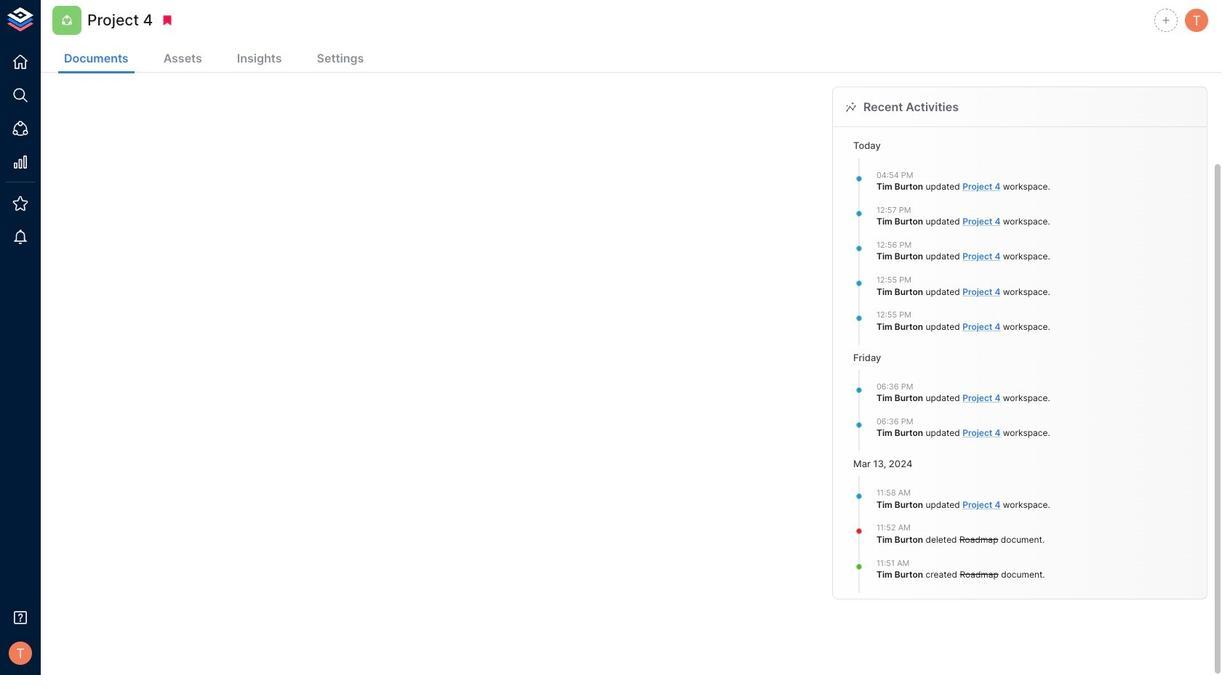 Task type: describe. For each thing, give the bounding box(es) containing it.
remove bookmark image
[[161, 14, 174, 27]]



Task type: vqa. For each thing, say whether or not it's contained in the screenshot.
Remove Bookmark icon
yes



